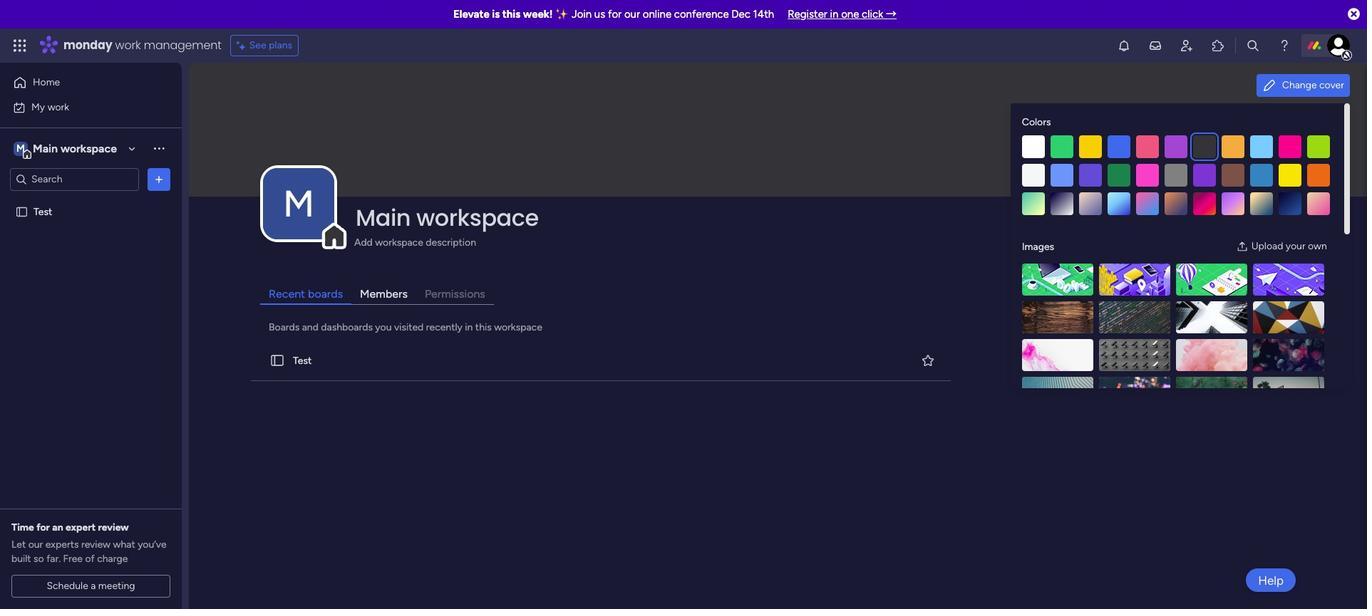 Task type: vqa. For each thing, say whether or not it's contained in the screenshot.
Time for an expert review Let our experts review what you've built so far. Free of charge
yes



Task type: locate. For each thing, give the bounding box(es) containing it.
1 horizontal spatial test
[[293, 355, 312, 367]]

0 horizontal spatial main
[[33, 142, 58, 155]]

1 vertical spatial work
[[48, 101, 69, 113]]

of
[[85, 553, 95, 566]]

main right workspace icon
[[33, 142, 58, 155]]

public board image
[[15, 205, 29, 219], [270, 353, 285, 369]]

charge
[[97, 553, 128, 566]]

1 vertical spatial our
[[28, 539, 43, 551]]

1 horizontal spatial main workspace
[[356, 202, 539, 234]]

m for workspace icon
[[16, 142, 25, 154]]

my
[[31, 101, 45, 113]]

m for workspace image
[[283, 182, 315, 226]]

photo icon image
[[1237, 241, 1248, 252]]

week!
[[523, 8, 553, 21]]

0 vertical spatial in
[[831, 8, 839, 21]]

0 vertical spatial public board image
[[15, 205, 29, 219]]

monday
[[63, 37, 112, 53]]

→
[[887, 8, 897, 21]]

✨
[[556, 8, 569, 21]]

management
[[144, 37, 222, 53]]

main workspace up the description
[[356, 202, 539, 234]]

test down and
[[293, 355, 312, 367]]

review up what
[[98, 522, 129, 534]]

0 horizontal spatial m
[[16, 142, 25, 154]]

test link
[[248, 341, 954, 382]]

in
[[831, 8, 839, 21], [465, 322, 473, 334]]

public board image down boards on the left of page
[[270, 353, 285, 369]]

main workspace up "search in workspace" field
[[33, 142, 117, 155]]

cover
[[1320, 79, 1345, 91]]

workspace
[[61, 142, 117, 155], [416, 202, 539, 234], [375, 237, 423, 249], [494, 322, 543, 334]]

Search in workspace field
[[30, 171, 119, 188]]

1 vertical spatial main
[[356, 202, 411, 234]]

1 horizontal spatial work
[[115, 37, 141, 53]]

our up so
[[28, 539, 43, 551]]

description
[[426, 237, 476, 249]]

1 horizontal spatial m
[[283, 182, 315, 226]]

test for public board icon inside the test link
[[293, 355, 312, 367]]

work
[[115, 37, 141, 53], [48, 101, 69, 113]]

0 horizontal spatial work
[[48, 101, 69, 113]]

in right recently
[[465, 322, 473, 334]]

1 horizontal spatial this
[[503, 8, 521, 21]]

our left online
[[625, 8, 640, 21]]

schedule
[[47, 580, 88, 593]]

0 vertical spatial m
[[16, 142, 25, 154]]

0 horizontal spatial this
[[476, 322, 492, 334]]

0 vertical spatial main
[[33, 142, 58, 155]]

in left one
[[831, 8, 839, 21]]

this right is
[[503, 8, 521, 21]]

work for my
[[48, 101, 69, 113]]

review
[[98, 522, 129, 534], [81, 539, 111, 551]]

our
[[625, 8, 640, 21], [28, 539, 43, 551]]

1 vertical spatial public board image
[[270, 353, 285, 369]]

test
[[34, 206, 52, 218], [293, 355, 312, 367]]

for
[[608, 8, 622, 21], [36, 522, 50, 534]]

m
[[16, 142, 25, 154], [283, 182, 315, 226]]

dashboards
[[321, 322, 373, 334]]

0 horizontal spatial public board image
[[15, 205, 29, 219]]

main
[[33, 142, 58, 155], [356, 202, 411, 234]]

work right my
[[48, 101, 69, 113]]

1 horizontal spatial public board image
[[270, 353, 285, 369]]

1 horizontal spatial main
[[356, 202, 411, 234]]

1 vertical spatial for
[[36, 522, 50, 534]]

0 horizontal spatial test
[[34, 206, 52, 218]]

for left an
[[36, 522, 50, 534]]

recently
[[426, 322, 463, 334]]

0 horizontal spatial for
[[36, 522, 50, 534]]

my work button
[[9, 96, 153, 119]]

option
[[0, 199, 182, 202]]

m inside workspace image
[[283, 182, 315, 226]]

time for an expert review let our experts review what you've built so far. free of charge
[[11, 522, 167, 566]]

public board image down workspace icon
[[15, 205, 29, 219]]

review up of
[[81, 539, 111, 551]]

register in one click →
[[788, 8, 897, 21]]

add workspace description
[[354, 237, 476, 249]]

test list box
[[0, 197, 182, 416]]

click
[[862, 8, 884, 21]]

main workspace
[[33, 142, 117, 155], [356, 202, 539, 234]]

options image
[[152, 172, 166, 186]]

0 horizontal spatial our
[[28, 539, 43, 551]]

for inside "time for an expert review let our experts review what you've built so far. free of charge"
[[36, 522, 50, 534]]

1 vertical spatial test
[[293, 355, 312, 367]]

you
[[375, 322, 392, 334]]

0 vertical spatial test
[[34, 206, 52, 218]]

time
[[11, 522, 34, 534]]

1 vertical spatial main workspace
[[356, 202, 539, 234]]

workspace image
[[14, 141, 28, 157]]

help button
[[1247, 569, 1296, 593]]

a
[[91, 580, 96, 593]]

permissions
[[425, 287, 486, 301]]

1 vertical spatial in
[[465, 322, 473, 334]]

0 vertical spatial main workspace
[[33, 142, 117, 155]]

visited
[[394, 322, 424, 334]]

and
[[302, 322, 319, 334]]

test inside list box
[[34, 206, 52, 218]]

m inside workspace icon
[[16, 142, 25, 154]]

boards and dashboards you visited recently in this workspace
[[269, 322, 543, 334]]

your
[[1286, 240, 1306, 252]]

0 vertical spatial work
[[115, 37, 141, 53]]

our inside "time for an expert review let our experts review what you've built so far. free of charge"
[[28, 539, 43, 551]]

main up add
[[356, 202, 411, 234]]

for right us
[[608, 8, 622, 21]]

so
[[34, 553, 44, 566]]

workspace selection element
[[14, 140, 119, 159]]

help
[[1259, 574, 1284, 588]]

this right recently
[[476, 322, 492, 334]]

0 vertical spatial our
[[625, 8, 640, 21]]

invite members image
[[1180, 39, 1195, 53]]

work inside button
[[48, 101, 69, 113]]

0 horizontal spatial main workspace
[[33, 142, 117, 155]]

add to favorites image
[[921, 353, 935, 368]]

1 horizontal spatial for
[[608, 8, 622, 21]]

main workspace inside workspace selection "element"
[[33, 142, 117, 155]]

meeting
[[98, 580, 135, 593]]

0 horizontal spatial in
[[465, 322, 473, 334]]

this
[[503, 8, 521, 21], [476, 322, 492, 334]]

test down "search in workspace" field
[[34, 206, 52, 218]]

register
[[788, 8, 828, 21]]

1 vertical spatial m
[[283, 182, 315, 226]]

work right monday
[[115, 37, 141, 53]]



Task type: describe. For each thing, give the bounding box(es) containing it.
monday work management
[[63, 37, 222, 53]]

my work
[[31, 101, 69, 113]]

home button
[[9, 71, 153, 94]]

change cover
[[1283, 79, 1345, 91]]

upload your own button
[[1231, 235, 1333, 258]]

plans
[[269, 39, 292, 51]]

workspace options image
[[152, 141, 166, 156]]

1 vertical spatial this
[[476, 322, 492, 334]]

inbox image
[[1149, 39, 1163, 53]]

workspace inside "element"
[[61, 142, 117, 155]]

0 vertical spatial this
[[503, 8, 521, 21]]

boards
[[308, 287, 343, 301]]

own
[[1309, 240, 1328, 252]]

14th
[[754, 8, 775, 21]]

select product image
[[13, 39, 27, 53]]

main inside workspace selection "element"
[[33, 142, 58, 155]]

1 horizontal spatial our
[[625, 8, 640, 21]]

members
[[360, 287, 408, 301]]

apps image
[[1212, 39, 1226, 53]]

1 horizontal spatial in
[[831, 8, 839, 21]]

one
[[842, 8, 860, 21]]

recent
[[269, 287, 305, 301]]

colors
[[1023, 116, 1052, 128]]

change
[[1283, 79, 1318, 91]]

add
[[354, 237, 373, 249]]

schedule a meeting
[[47, 580, 135, 593]]

what
[[113, 539, 135, 551]]

Main workspace field
[[352, 202, 1310, 234]]

conference
[[674, 8, 729, 21]]

test for public board icon in test list box
[[34, 206, 52, 218]]

let
[[11, 539, 26, 551]]

far.
[[46, 553, 61, 566]]

see plans button
[[230, 35, 299, 56]]

experts
[[45, 539, 79, 551]]

you've
[[138, 539, 167, 551]]

upload
[[1252, 240, 1284, 252]]

search everything image
[[1247, 39, 1261, 53]]

public board image inside test list box
[[15, 205, 29, 219]]

free
[[63, 553, 83, 566]]

brad klo image
[[1328, 34, 1351, 57]]

boards
[[269, 322, 300, 334]]

images
[[1023, 241, 1055, 253]]

1 vertical spatial review
[[81, 539, 111, 551]]

elevate
[[453, 8, 490, 21]]

change cover button
[[1257, 74, 1351, 97]]

us
[[595, 8, 606, 21]]

0 vertical spatial review
[[98, 522, 129, 534]]

schedule a meeting button
[[11, 576, 170, 598]]

workspace image
[[263, 168, 334, 240]]

expert
[[66, 522, 96, 534]]

m button
[[263, 168, 334, 240]]

register in one click → link
[[788, 8, 897, 21]]

dec
[[732, 8, 751, 21]]

notifications image
[[1117, 39, 1132, 53]]

recent boards
[[269, 287, 343, 301]]

is
[[492, 8, 500, 21]]

public board image inside test link
[[270, 353, 285, 369]]

0 vertical spatial for
[[608, 8, 622, 21]]

join
[[572, 8, 592, 21]]

home
[[33, 76, 60, 88]]

elevate is this week! ✨ join us for our online conference dec 14th
[[453, 8, 775, 21]]

built
[[11, 553, 31, 566]]

work for monday
[[115, 37, 141, 53]]

upload your own
[[1252, 240, 1328, 252]]

see plans
[[249, 39, 292, 51]]

help image
[[1278, 39, 1292, 53]]

an
[[52, 522, 63, 534]]

online
[[643, 8, 672, 21]]

see
[[249, 39, 266, 51]]



